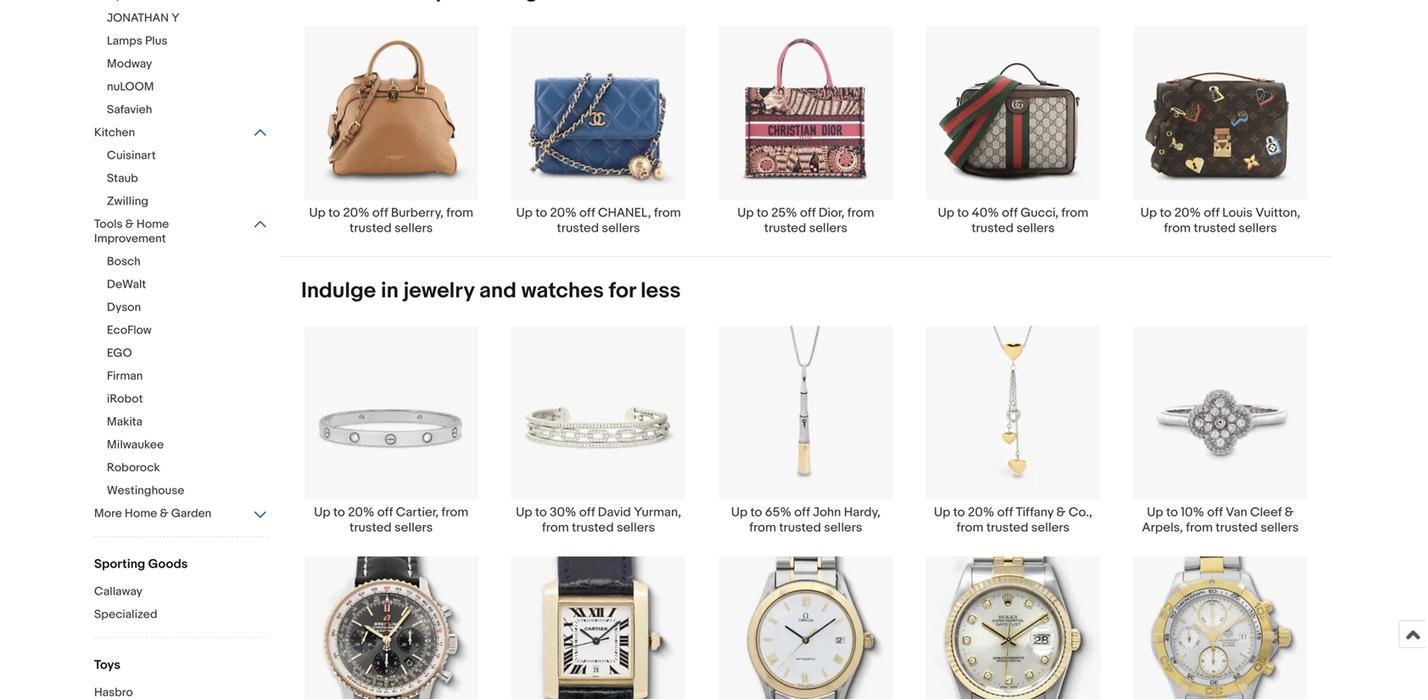 Task type: locate. For each thing, give the bounding box(es) containing it.
from
[[447, 205, 473, 220], [654, 205, 681, 220], [848, 205, 875, 220], [1062, 205, 1089, 220], [1164, 220, 1191, 236], [442, 505, 469, 520], [542, 520, 569, 535], [750, 520, 776, 535], [957, 520, 984, 535], [1186, 520, 1213, 535]]

up for up to 30% off david yurman, from trusted sellers
[[516, 505, 532, 520]]

watches
[[521, 278, 604, 304]]

off inside up to 20% off tiffany & co., from trusted sellers
[[997, 505, 1013, 520]]

to inside up to 25% off dior, from trusted sellers
[[757, 205, 769, 220]]

from right dior,
[[848, 205, 875, 220]]

sellers inside up to 20% off chanel, from trusted sellers
[[602, 220, 640, 236]]

20% inside up to 20% off chanel, from trusted sellers
[[550, 205, 577, 220]]

sellers inside the "up to 65% off john hardy, from trusted sellers"
[[824, 520, 863, 535]]

up inside up to 30% off david yurman, from trusted sellers
[[516, 505, 532, 520]]

from inside the up to 20% off burberry, from trusted sellers
[[447, 205, 473, 220]]

up inside up to 40% off gucci, from trusted sellers
[[938, 205, 955, 220]]

trusted left vuitton, in the right top of the page
[[1194, 220, 1236, 236]]

home
[[137, 217, 169, 232], [125, 507, 157, 521]]

sporting goods
[[94, 557, 188, 572]]

lamps
[[107, 34, 142, 48]]

up inside up to 25% off dior, from trusted sellers
[[738, 205, 754, 220]]

to for up to 20% off chanel, from trusted sellers
[[536, 205, 547, 220]]

off for burberry,
[[372, 205, 388, 220]]

home down "zwilling"
[[137, 217, 169, 232]]

off left burberry,
[[372, 205, 388, 220]]

off inside the up to 20% off burberry, from trusted sellers
[[372, 205, 388, 220]]

from right gucci,
[[1062, 205, 1089, 220]]

john
[[813, 505, 841, 520]]

to up indulge
[[328, 205, 340, 220]]

& right tools
[[125, 217, 134, 232]]

trusted inside up to 25% off dior, from trusted sellers
[[764, 220, 806, 236]]

trusted left dior,
[[764, 220, 806, 236]]

dyson link
[[107, 300, 281, 316]]

up inside the up to 20% off burberry, from trusted sellers
[[309, 205, 326, 220]]

25%
[[771, 205, 797, 220]]

to for up to 20% off burberry, from trusted sellers
[[328, 205, 340, 220]]

jonathan y lamps plus modway nuloom safavieh
[[107, 11, 180, 117]]

up for up to 40% off gucci, from trusted sellers
[[938, 205, 955, 220]]

kitchen
[[94, 126, 135, 140]]

20% left cartier,
[[348, 505, 374, 520]]

callaway specialized
[[94, 585, 157, 622]]

to left tiffany
[[954, 505, 965, 520]]

from inside up to 20% off tiffany & co., from trusted sellers
[[957, 520, 984, 535]]

trusted up in
[[350, 220, 392, 236]]

sellers inside up to 25% off dior, from trusted sellers
[[809, 220, 848, 236]]

to inside up to 20% off louis vuitton, from trusted sellers
[[1160, 205, 1172, 220]]

to left "10%"
[[1167, 505, 1178, 520]]

1 vertical spatial list
[[281, 325, 1331, 699]]

20% for tiffany
[[968, 505, 995, 520]]

trusted
[[350, 220, 392, 236], [557, 220, 599, 236], [764, 220, 806, 236], [972, 220, 1014, 236], [1194, 220, 1236, 236], [350, 520, 392, 535], [572, 520, 614, 535], [779, 520, 821, 535], [987, 520, 1029, 535], [1216, 520, 1258, 535]]

off for david
[[579, 505, 595, 520]]

up for up to 20% off cartier, from trusted sellers
[[314, 505, 331, 520]]

up for up to 20% off louis vuitton, from trusted sellers
[[1141, 205, 1157, 220]]

to inside the up to 20% off burberry, from trusted sellers
[[328, 205, 340, 220]]

20% inside up to 20% off tiffany & co., from trusted sellers
[[968, 505, 995, 520]]

& left garden
[[160, 507, 169, 521]]

gucci,
[[1021, 205, 1059, 220]]

off
[[372, 205, 388, 220], [580, 205, 595, 220], [800, 205, 816, 220], [1002, 205, 1018, 220], [1204, 205, 1220, 220], [377, 505, 393, 520], [579, 505, 595, 520], [795, 505, 810, 520], [997, 505, 1013, 520], [1207, 505, 1223, 520]]

ecoflow
[[107, 323, 152, 338]]

to inside 'up to 10% off van cleef & arpels, from trusted sellers'
[[1167, 505, 1178, 520]]

up to 25% off dior, from trusted sellers link
[[702, 25, 910, 236]]

sellers inside up to 20% off tiffany & co., from trusted sellers
[[1032, 520, 1070, 535]]

off for chanel,
[[580, 205, 595, 220]]

from right cartier,
[[442, 505, 469, 520]]

off inside the "up to 65% off john hardy, from trusted sellers"
[[795, 505, 810, 520]]

from inside up to 40% off gucci, from trusted sellers
[[1062, 205, 1089, 220]]

to inside up to 30% off david yurman, from trusted sellers
[[535, 505, 547, 520]]

off for van
[[1207, 505, 1223, 520]]

up inside up to 20% off tiffany & co., from trusted sellers
[[934, 505, 951, 520]]

to inside up to 20% off chanel, from trusted sellers
[[536, 205, 547, 220]]

off for cartier,
[[377, 505, 393, 520]]

to left 30%
[[535, 505, 547, 520]]

trusted inside up to 20% off tiffany & co., from trusted sellers
[[987, 520, 1029, 535]]

off left tiffany
[[997, 505, 1013, 520]]

20% for cartier,
[[348, 505, 374, 520]]

from left the louis
[[1164, 220, 1191, 236]]

& left co.,
[[1057, 505, 1066, 520]]

bosch link
[[107, 255, 281, 271]]

up to 10% off van cleef & arpels, from trusted sellers link
[[1117, 325, 1324, 535]]

roborock link
[[107, 461, 281, 477]]

cartier,
[[396, 505, 439, 520]]

off left the chanel,
[[580, 205, 595, 220]]

up for up to 10% off van cleef & arpels, from trusted sellers
[[1147, 505, 1164, 520]]

& inside 'up to 10% off van cleef & arpels, from trusted sellers'
[[1285, 505, 1294, 520]]

trusted left yurman,
[[572, 520, 614, 535]]

off inside up to 20% off cartier, from trusted sellers
[[377, 505, 393, 520]]

off left van at right bottom
[[1207, 505, 1223, 520]]

trusted left gucci,
[[972, 220, 1014, 236]]

20% inside up to 20% off cartier, from trusted sellers
[[348, 505, 374, 520]]

van
[[1226, 505, 1248, 520]]

cuisinart link
[[107, 148, 281, 165]]

up to 30% off david yurman, from trusted sellers link
[[495, 325, 702, 535]]

irobot
[[107, 392, 143, 406]]

plus
[[145, 34, 168, 48]]

toys
[[94, 658, 121, 673]]

up to 65% off john hardy, from trusted sellers link
[[702, 325, 910, 535]]

from right the chanel,
[[654, 205, 681, 220]]

off inside up to 20% off chanel, from trusted sellers
[[580, 205, 595, 220]]

safavieh
[[107, 103, 152, 117]]

modway link
[[107, 57, 281, 73]]

20% inside the up to 20% off burberry, from trusted sellers
[[343, 205, 370, 220]]

to left 65%
[[751, 505, 762, 520]]

up inside up to 20% off louis vuitton, from trusted sellers
[[1141, 205, 1157, 220]]

up inside the "up to 65% off john hardy, from trusted sellers"
[[731, 505, 748, 520]]

up inside up to 20% off cartier, from trusted sellers
[[314, 505, 331, 520]]

trusted left hardy,
[[779, 520, 821, 535]]

arpels,
[[1142, 520, 1183, 535]]

cuisinart
[[107, 148, 156, 163]]

1 vertical spatial home
[[125, 507, 157, 521]]

nuloom
[[107, 80, 154, 94]]

trusted right "10%"
[[1216, 520, 1258, 535]]

indulge
[[301, 278, 376, 304]]

up to 20% off cartier, from trusted sellers
[[314, 505, 469, 535]]

sellers inside up to 40% off gucci, from trusted sellers
[[1017, 220, 1055, 236]]

from left john
[[750, 520, 776, 535]]

off inside up to 30% off david yurman, from trusted sellers
[[579, 505, 595, 520]]

up for up to 20% off burberry, from trusted sellers
[[309, 205, 326, 220]]

milwaukee
[[107, 438, 164, 452]]

from right arpels,
[[1186, 520, 1213, 535]]

to left the louis
[[1160, 205, 1172, 220]]

20% left the chanel,
[[550, 205, 577, 220]]

burberry,
[[391, 205, 444, 220]]

20% left tiffany
[[968, 505, 995, 520]]

to
[[328, 205, 340, 220], [536, 205, 547, 220], [757, 205, 769, 220], [957, 205, 969, 220], [1160, 205, 1172, 220], [333, 505, 345, 520], [535, 505, 547, 520], [751, 505, 762, 520], [954, 505, 965, 520], [1167, 505, 1178, 520]]

chanel,
[[598, 205, 651, 220]]

off right 30%
[[579, 505, 595, 520]]

off right 65%
[[795, 505, 810, 520]]

trusted up watches
[[557, 220, 599, 236]]

& inside up to 20% off tiffany & co., from trusted sellers
[[1057, 505, 1066, 520]]

goods
[[148, 557, 188, 572]]

roborock
[[107, 461, 160, 475]]

up to 20% off chanel, from trusted sellers link
[[495, 25, 702, 236]]

to inside the "up to 65% off john hardy, from trusted sellers"
[[751, 505, 762, 520]]

ego
[[107, 346, 132, 361]]

jonathan
[[107, 11, 169, 25]]

off inside 'up to 10% off van cleef & arpels, from trusted sellers'
[[1207, 505, 1223, 520]]

to inside up to 20% off cartier, from trusted sellers
[[333, 505, 345, 520]]

trusted left cartier,
[[350, 520, 392, 535]]

sellers inside up to 20% off louis vuitton, from trusted sellers
[[1239, 220, 1277, 236]]

from right burberry,
[[447, 205, 473, 220]]

&
[[125, 217, 134, 232], [1057, 505, 1066, 520], [1285, 505, 1294, 520], [160, 507, 169, 521]]

to left '40%'
[[957, 205, 969, 220]]

dewalt
[[107, 277, 146, 292]]

off left the louis
[[1204, 205, 1220, 220]]

0 vertical spatial home
[[137, 217, 169, 232]]

to inside up to 20% off tiffany & co., from trusted sellers
[[954, 505, 965, 520]]

& right "cleef"
[[1285, 505, 1294, 520]]

firman link
[[107, 369, 281, 385]]

up to 30% off david yurman, from trusted sellers
[[516, 505, 681, 535]]

off inside up to 40% off gucci, from trusted sellers
[[1002, 205, 1018, 220]]

off inside up to 25% off dior, from trusted sellers
[[800, 205, 816, 220]]

sellers
[[395, 220, 433, 236], [602, 220, 640, 236], [809, 220, 848, 236], [1017, 220, 1055, 236], [1239, 220, 1277, 236], [395, 520, 433, 535], [617, 520, 655, 535], [824, 520, 863, 535], [1032, 520, 1070, 535], [1261, 520, 1299, 535]]

up inside 'up to 10% off van cleef & arpels, from trusted sellers'
[[1147, 505, 1164, 520]]

to left cartier,
[[333, 505, 345, 520]]

firman
[[107, 369, 143, 384]]

up to 20% off chanel, from trusted sellers
[[516, 205, 681, 236]]

yurman,
[[634, 505, 681, 520]]

off inside up to 20% off louis vuitton, from trusted sellers
[[1204, 205, 1220, 220]]

from left tiffany
[[957, 520, 984, 535]]

1 list from the top
[[281, 25, 1331, 256]]

sellers inside 'up to 10% off van cleef & arpels, from trusted sellers'
[[1261, 520, 1299, 535]]

trusted left co.,
[[987, 520, 1029, 535]]

0 vertical spatial list
[[281, 25, 1331, 256]]

trusted inside up to 40% off gucci, from trusted sellers
[[972, 220, 1014, 236]]

20% inside up to 20% off louis vuitton, from trusted sellers
[[1175, 205, 1201, 220]]

up for up to 65% off john hardy, from trusted sellers
[[731, 505, 748, 520]]

ego link
[[107, 346, 281, 362]]

to up watches
[[536, 205, 547, 220]]

to for up to 20% off cartier, from trusted sellers
[[333, 505, 345, 520]]

from left david
[[542, 520, 569, 535]]

tools
[[94, 217, 123, 232]]

less
[[641, 278, 681, 304]]

20% left the louis
[[1175, 205, 1201, 220]]

from inside up to 25% off dior, from trusted sellers
[[848, 205, 875, 220]]

off for louis
[[1204, 205, 1220, 220]]

to left 25%
[[757, 205, 769, 220]]

off right '40%'
[[1002, 205, 1018, 220]]

20% for chanel,
[[550, 205, 577, 220]]

off left cartier,
[[377, 505, 393, 520]]

20%
[[343, 205, 370, 220], [550, 205, 577, 220], [1175, 205, 1201, 220], [348, 505, 374, 520], [968, 505, 995, 520]]

trusted inside the up to 20% off burberry, from trusted sellers
[[350, 220, 392, 236]]

to for up to 65% off john hardy, from trusted sellers
[[751, 505, 762, 520]]

from inside up to 20% off chanel, from trusted sellers
[[654, 205, 681, 220]]

lamps plus link
[[107, 34, 281, 50]]

off right 25%
[[800, 205, 816, 220]]

up to 65% off john hardy, from trusted sellers
[[731, 505, 881, 535]]

specialized
[[94, 608, 157, 622]]

to inside up to 40% off gucci, from trusted sellers
[[957, 205, 969, 220]]

20% left burberry,
[[343, 205, 370, 220]]

2 list from the top
[[281, 325, 1331, 699]]

up
[[309, 205, 326, 220], [516, 205, 533, 220], [738, 205, 754, 220], [938, 205, 955, 220], [1141, 205, 1157, 220], [314, 505, 331, 520], [516, 505, 532, 520], [731, 505, 748, 520], [934, 505, 951, 520], [1147, 505, 1164, 520]]

sellers inside the up to 20% off burberry, from trusted sellers
[[395, 220, 433, 236]]

up inside up to 20% off chanel, from trusted sellers
[[516, 205, 533, 220]]

home down westinghouse on the left of the page
[[125, 507, 157, 521]]

up for up to 20% off tiffany & co., from trusted sellers
[[934, 505, 951, 520]]

list
[[281, 25, 1331, 256], [281, 325, 1331, 699]]

30%
[[550, 505, 577, 520]]

up to 20% off louis vuitton, from trusted sellers link
[[1117, 25, 1324, 236]]



Task type: describe. For each thing, give the bounding box(es) containing it.
sellers inside up to 20% off cartier, from trusted sellers
[[395, 520, 433, 535]]

to for up to 10% off van cleef & arpels, from trusted sellers
[[1167, 505, 1178, 520]]

irobot link
[[107, 392, 281, 408]]

jewelry
[[404, 278, 474, 304]]

makita
[[107, 415, 143, 429]]

to for up to 25% off dior, from trusted sellers
[[757, 205, 769, 220]]

to for up to 20% off louis vuitton, from trusted sellers
[[1160, 205, 1172, 220]]

up to 20% off cartier, from trusted sellers link
[[288, 325, 495, 535]]

david
[[598, 505, 631, 520]]

for
[[609, 278, 636, 304]]

zwilling link
[[107, 194, 281, 210]]

callaway
[[94, 585, 143, 599]]

40%
[[972, 205, 999, 220]]

louis
[[1223, 205, 1253, 220]]

up for up to 20% off chanel, from trusted sellers
[[516, 205, 533, 220]]

off for john
[[795, 505, 810, 520]]

specialized link
[[94, 608, 268, 624]]

10%
[[1181, 505, 1205, 520]]

up to 25% off dior, from trusted sellers
[[738, 205, 875, 236]]

from inside the "up to 65% off john hardy, from trusted sellers"
[[750, 520, 776, 535]]

indulge in jewelry and watches for less
[[301, 278, 681, 304]]

more
[[94, 507, 122, 521]]

trusted inside up to 20% off louis vuitton, from trusted sellers
[[1194, 220, 1236, 236]]

tools & home improvement button
[[94, 217, 268, 248]]

from inside up to 30% off david yurman, from trusted sellers
[[542, 520, 569, 535]]

up to 10% off van cleef & arpels, from trusted sellers
[[1142, 505, 1299, 535]]

co.,
[[1069, 505, 1093, 520]]

ecoflow link
[[107, 323, 281, 339]]

improvement
[[94, 232, 166, 246]]

nuloom link
[[107, 80, 281, 96]]

y
[[171, 11, 180, 25]]

more home & garden button
[[94, 507, 268, 523]]

up to 20% off tiffany & co., from trusted sellers link
[[910, 325, 1117, 535]]

and
[[479, 278, 517, 304]]

from inside up to 20% off louis vuitton, from trusted sellers
[[1164, 220, 1191, 236]]

to for up to 40% off gucci, from trusted sellers
[[957, 205, 969, 220]]

makita link
[[107, 415, 281, 431]]

modway
[[107, 57, 152, 71]]

callaway link
[[94, 585, 268, 601]]

trusted inside up to 20% off chanel, from trusted sellers
[[557, 220, 599, 236]]

westinghouse
[[107, 484, 184, 498]]

staub link
[[107, 171, 281, 188]]

up to 20% off tiffany & co., from trusted sellers
[[934, 505, 1093, 535]]

hardy,
[[844, 505, 881, 520]]

bosch
[[107, 255, 141, 269]]

trusted inside up to 20% off cartier, from trusted sellers
[[350, 520, 392, 535]]

jonathan y link
[[107, 11, 281, 27]]

up to 20% off louis vuitton, from trusted sellers
[[1141, 205, 1301, 236]]

trusted inside 'up to 10% off van cleef & arpels, from trusted sellers'
[[1216, 520, 1258, 535]]

kitchen cuisinart staub zwilling tools & home improvement bosch dewalt dyson ecoflow ego firman irobot makita milwaukee roborock westinghouse more home & garden
[[94, 126, 212, 521]]

to for up to 20% off tiffany & co., from trusted sellers
[[954, 505, 965, 520]]

from inside 'up to 10% off van cleef & arpels, from trusted sellers'
[[1186, 520, 1213, 535]]

up to 20% off burberry, from trusted sellers
[[309, 205, 473, 236]]

trusted inside up to 30% off david yurman, from trusted sellers
[[572, 520, 614, 535]]

sporting
[[94, 557, 145, 572]]

westinghouse link
[[107, 484, 281, 500]]

off for gucci,
[[1002, 205, 1018, 220]]

20% for burberry,
[[343, 205, 370, 220]]

cleef
[[1251, 505, 1282, 520]]

to for up to 30% off david yurman, from trusted sellers
[[535, 505, 547, 520]]

safavieh link
[[107, 103, 281, 119]]

up to 20% off burberry, from trusted sellers link
[[288, 25, 495, 236]]

in
[[381, 278, 399, 304]]

dior,
[[819, 205, 845, 220]]

zwilling
[[107, 194, 148, 209]]

kitchen button
[[94, 126, 268, 142]]

up to 40% off gucci, from trusted sellers
[[938, 205, 1089, 236]]

trusted inside the "up to 65% off john hardy, from trusted sellers"
[[779, 520, 821, 535]]

vuitton,
[[1256, 205, 1301, 220]]

dewalt link
[[107, 277, 281, 294]]

up to 40% off gucci, from trusted sellers link
[[910, 25, 1117, 236]]

20% for louis
[[1175, 205, 1201, 220]]

garden
[[171, 507, 212, 521]]

off for dior,
[[800, 205, 816, 220]]

up for up to 25% off dior, from trusted sellers
[[738, 205, 754, 220]]

list containing up to 20% off burberry, from trusted sellers
[[281, 25, 1331, 256]]

from inside up to 20% off cartier, from trusted sellers
[[442, 505, 469, 520]]

sellers inside up to 30% off david yurman, from trusted sellers
[[617, 520, 655, 535]]

off for tiffany
[[997, 505, 1013, 520]]

tiffany
[[1016, 505, 1054, 520]]

65%
[[765, 505, 792, 520]]

list containing up to 20% off cartier, from trusted sellers
[[281, 325, 1331, 699]]

milwaukee link
[[107, 438, 281, 454]]

dyson
[[107, 300, 141, 315]]



Task type: vqa. For each thing, say whether or not it's contained in the screenshot.
packs in the 15 Sealed Packs Of Pokemon Cards Shipped In A Espeon Tin $50.00
no



